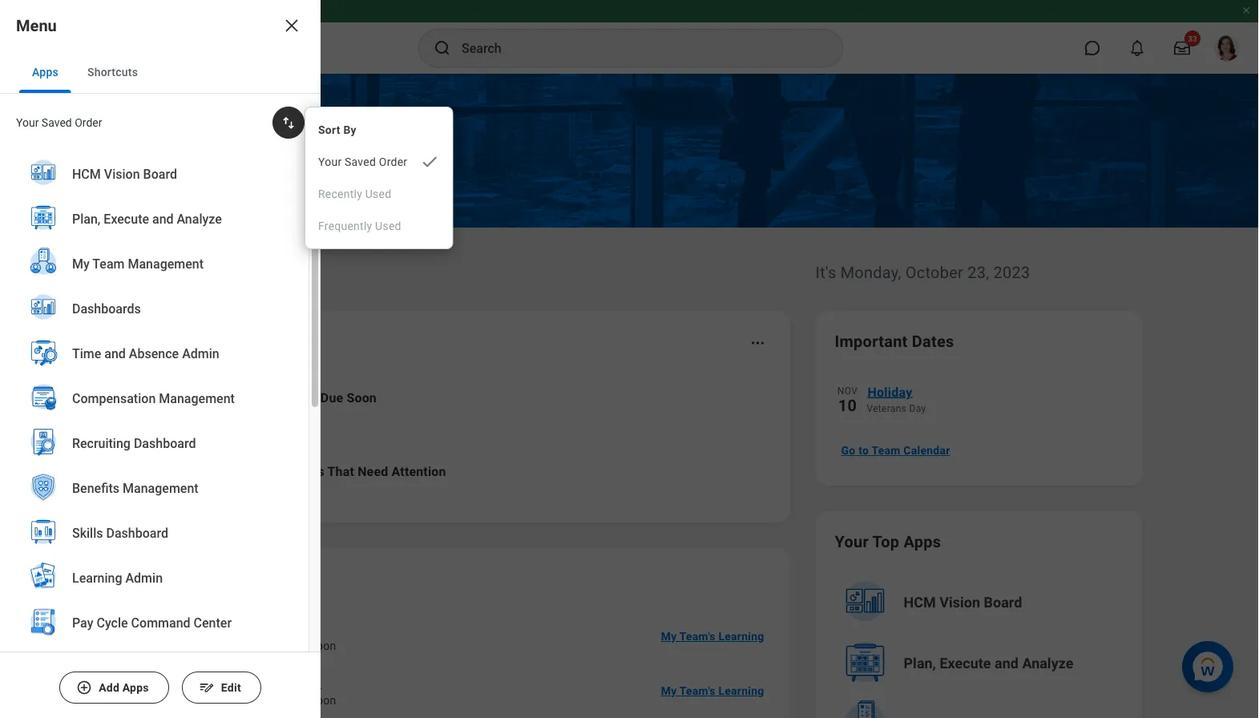 Task type: vqa. For each thing, say whether or not it's contained in the screenshot.
rightmost View
no



Task type: locate. For each thing, give the bounding box(es) containing it.
pay
[[72, 615, 93, 630]]

your saved order inside menu item
[[318, 155, 407, 168]]

your
[[16, 116, 39, 129], [318, 155, 342, 168], [205, 332, 239, 351], [835, 532, 869, 551]]

dashboard
[[134, 436, 196, 451], [106, 525, 168, 541]]

soon inside beth liu required learning due soon
[[310, 639, 336, 653]]

1 vertical spatial due
[[287, 639, 307, 653]]

plan, inside list
[[72, 211, 101, 226]]

1 vertical spatial hcm vision board
[[904, 594, 1022, 611]]

board up plan, execute and analyze button
[[984, 594, 1022, 611]]

1 horizontal spatial execute
[[940, 655, 991, 672]]

team right to
[[872, 444, 901, 457]]

recently used menu item
[[305, 178, 452, 210]]

recruiting
[[72, 436, 131, 451]]

execute
[[104, 211, 149, 226], [940, 655, 991, 672]]

plan, execute and analyze inside plan, execute and analyze button
[[904, 655, 1074, 672]]

0 vertical spatial analyze
[[177, 211, 222, 226]]

0 vertical spatial my
[[72, 256, 90, 271]]

required
[[210, 390, 262, 405], [190, 639, 236, 653], [190, 694, 236, 707]]

your saved order up recently used at the top of the page
[[318, 155, 407, 168]]

1 horizontal spatial and
[[152, 211, 174, 226]]

1 horizontal spatial board
[[984, 594, 1022, 611]]

2 my team's learning button from the top
[[655, 675, 771, 707]]

0 horizontal spatial and
[[104, 346, 126, 361]]

due up desjardins
[[287, 639, 307, 653]]

saved down apps button
[[42, 116, 72, 129]]

due inside beth liu required learning due soon
[[287, 639, 307, 653]]

apps button
[[19, 51, 71, 93]]

to
[[859, 444, 869, 457]]

benefits management link
[[19, 466, 289, 512]]

saved up recently used at the top of the page
[[345, 155, 376, 168]]

required inside beth liu required learning due soon
[[190, 639, 236, 653]]

team inside "go to team calendar" button
[[872, 444, 901, 457]]

and right time
[[104, 346, 126, 361]]

management down awaiting your action
[[159, 391, 235, 406]]

inbox large image
[[1174, 40, 1190, 56]]

skills
[[72, 525, 103, 541]]

your left action
[[205, 332, 239, 351]]

your inside global navigation dialog
[[16, 116, 39, 129]]

and down the hcm vision board link
[[152, 211, 174, 226]]

1 vertical spatial team's
[[680, 684, 716, 698]]

1 horizontal spatial saved
[[345, 155, 376, 168]]

dashboards
[[72, 301, 141, 316]]

1 vertical spatial admin
[[125, 570, 163, 585]]

0 vertical spatial execute
[[104, 211, 149, 226]]

calendar
[[904, 444, 950, 457]]

1 vertical spatial team
[[872, 444, 901, 457]]

your saved order down apps button
[[16, 116, 102, 129]]

1 horizontal spatial vision
[[940, 594, 981, 611]]

order inside the your saved order menu item
[[379, 155, 407, 168]]

compensation management link
[[19, 376, 289, 422]]

dashboard down benefits management
[[106, 525, 168, 541]]

your inside menu item
[[318, 155, 342, 168]]

soon down desjardins
[[310, 694, 336, 707]]

board up plan, execute and analyze link
[[143, 166, 177, 181]]

team
[[92, 256, 125, 271], [872, 444, 901, 457], [136, 569, 177, 588]]

used down recently used menu item
[[375, 219, 401, 232]]

dashboard down book open icon
[[134, 436, 196, 451]]

1 vertical spatial my
[[661, 630, 677, 643]]

admin right absence
[[182, 346, 219, 361]]

1 horizontal spatial plan,
[[904, 655, 936, 672]]

2 vertical spatial management
[[123, 480, 199, 496]]

text edit image
[[199, 680, 215, 696]]

admin down skills dashboard link
[[125, 570, 163, 585]]

management down recruiting dashboard link
[[123, 480, 199, 496]]

your down apps button
[[16, 116, 39, 129]]

analyze inside plan, execute and analyze button
[[1022, 655, 1074, 672]]

tab list
[[0, 51, 321, 94]]

soon
[[347, 390, 377, 405], [310, 639, 336, 653], [310, 694, 336, 707]]

that
[[327, 464, 354, 479]]

command
[[131, 615, 190, 630]]

skills dashboard link
[[19, 511, 289, 557]]

your saved order inside global navigation dialog
[[16, 116, 102, 129]]

learning inside required learning due soon button
[[266, 390, 317, 405]]

used for frequently used
[[375, 219, 401, 232]]

admin
[[182, 346, 219, 361], [125, 570, 163, 585]]

plan, execute and analyze button
[[837, 635, 1125, 693]]

1 vertical spatial order
[[379, 155, 407, 168]]

apps right "top"
[[904, 532, 941, 551]]

1 vertical spatial required
[[190, 639, 236, 653]]

1 vertical spatial board
[[984, 594, 1022, 611]]

go to team calendar button
[[835, 435, 957, 467]]

vision up plan, execute and analyze link
[[104, 166, 140, 181]]

0 vertical spatial plan, execute and analyze
[[72, 211, 222, 226]]

0 horizontal spatial team
[[92, 256, 125, 271]]

analyze inside plan, execute and analyze link
[[177, 211, 222, 226]]

2 vertical spatial due
[[287, 694, 307, 707]]

list containing hcm vision board
[[0, 152, 309, 718]]

1 vertical spatial apps
[[904, 532, 941, 551]]

veterans
[[867, 403, 907, 414]]

2 vertical spatial soon
[[310, 694, 336, 707]]

2 vertical spatial my
[[661, 684, 677, 698]]

0 vertical spatial team
[[92, 256, 125, 271]]

list inside global navigation dialog
[[0, 152, 309, 718]]

0 horizontal spatial plan, execute and analyze
[[72, 211, 222, 226]]

soon up need
[[347, 390, 377, 405]]

team up 'dashboards'
[[92, 256, 125, 271]]

my team's learning
[[661, 630, 764, 643], [661, 684, 764, 698]]

center
[[194, 615, 232, 630]]

2 vertical spatial apps
[[122, 681, 149, 694]]

due up "you have expenses that need attention"
[[321, 390, 343, 405]]

0 vertical spatial saved
[[42, 116, 72, 129]]

hcm inside button
[[904, 594, 936, 611]]

1 vertical spatial dashboard
[[106, 525, 168, 541]]

close environment banner image
[[1242, 6, 1251, 15]]

required inside jacqueline desjardins required learning due soon
[[190, 694, 236, 707]]

execute inside plan, execute and analyze link
[[104, 211, 149, 226]]

0 horizontal spatial saved
[[42, 116, 72, 129]]

your up the recently
[[318, 155, 342, 168]]

shortcuts button
[[75, 51, 151, 93]]

0 horizontal spatial your saved order
[[16, 116, 102, 129]]

1 horizontal spatial your saved order
[[318, 155, 407, 168]]

holiday button
[[867, 382, 1124, 402]]

0 vertical spatial management
[[128, 256, 204, 271]]

1 vertical spatial management
[[159, 391, 235, 406]]

team highlights list
[[136, 609, 771, 718]]

payroll
[[178, 651, 218, 667]]

required down awaiting your action
[[210, 390, 262, 405]]

team's for liu
[[680, 630, 716, 643]]

1 vertical spatial analyze
[[1022, 655, 1074, 672]]

0 horizontal spatial vision
[[104, 166, 140, 181]]

hello there main content
[[0, 74, 1259, 718]]

order
[[75, 116, 102, 129], [379, 155, 407, 168]]

plan, execute and analyze
[[72, 211, 222, 226], [904, 655, 1074, 672]]

vision inside list
[[104, 166, 140, 181]]

2 horizontal spatial team
[[872, 444, 901, 457]]

0 horizontal spatial plan,
[[72, 211, 101, 226]]

plan, inside button
[[904, 655, 936, 672]]

execute up my team management
[[104, 211, 149, 226]]

2 horizontal spatial and
[[995, 655, 1019, 672]]

menu
[[305, 114, 452, 242]]

used
[[365, 187, 391, 200], [375, 219, 401, 232]]

team up command
[[136, 569, 177, 588]]

recruiting dashboard
[[72, 436, 196, 451]]

your top apps
[[835, 532, 941, 551]]

0 vertical spatial hcm
[[72, 166, 101, 181]]

0 vertical spatial board
[[143, 166, 177, 181]]

banner
[[0, 0, 1259, 74]]

and down the hcm vision board button
[[995, 655, 1019, 672]]

and
[[152, 211, 174, 226], [104, 346, 126, 361], [995, 655, 1019, 672]]

management inside "link"
[[123, 480, 199, 496]]

dashboard for recruiting dashboard
[[134, 436, 196, 451]]

0 vertical spatial your saved order
[[16, 116, 102, 129]]

0 vertical spatial my team's learning button
[[655, 620, 771, 653]]

2 horizontal spatial apps
[[904, 532, 941, 551]]

team inside my team management link
[[92, 256, 125, 271]]

tab list containing apps
[[0, 51, 321, 94]]

my team's learning button
[[655, 620, 771, 653], [655, 675, 771, 707]]

hcm
[[72, 166, 101, 181], [904, 594, 936, 611]]

plus circle image
[[76, 680, 92, 696]]

order up recently used menu item
[[379, 155, 407, 168]]

1 horizontal spatial plan, execute and analyze
[[904, 655, 1074, 672]]

recruiting dashboard link
[[19, 421, 289, 467]]

2 team's from the top
[[680, 684, 716, 698]]

analyze
[[177, 211, 222, 226], [1022, 655, 1074, 672]]

0 horizontal spatial hcm vision board
[[72, 166, 177, 181]]

1 my team's learning from the top
[[661, 630, 764, 643]]

1 horizontal spatial team
[[136, 569, 177, 588]]

hcm vision board up plan, execute and analyze link
[[72, 166, 177, 181]]

1 horizontal spatial hcm vision board
[[904, 594, 1022, 611]]

0 vertical spatial team's
[[680, 630, 716, 643]]

recently used
[[318, 187, 391, 200]]

pay cycle command center
[[72, 615, 232, 630]]

soon up desjardins
[[310, 639, 336, 653]]

frequently used
[[318, 219, 401, 232]]

plan, execute and analyze down the hcm vision board button
[[904, 655, 1074, 672]]

2 my team's learning from the top
[[661, 684, 764, 698]]

1 horizontal spatial hcm
[[904, 594, 936, 611]]

0 vertical spatial dashboard
[[134, 436, 196, 451]]

0 vertical spatial required
[[210, 390, 262, 405]]

1 vertical spatial and
[[104, 346, 126, 361]]

due down desjardins
[[287, 694, 307, 707]]

1 horizontal spatial admin
[[182, 346, 219, 361]]

you
[[210, 464, 232, 479]]

order down shortcuts button
[[75, 116, 102, 129]]

1 vertical spatial plan, execute and analyze
[[904, 655, 1074, 672]]

absence
[[129, 346, 179, 361]]

vision up plan, execute and analyze button
[[940, 594, 981, 611]]

hcm vision board
[[72, 166, 177, 181], [904, 594, 1022, 611]]

apps inside hello there main content
[[904, 532, 941, 551]]

management
[[128, 256, 204, 271], [159, 391, 235, 406], [123, 480, 199, 496]]

you have expenses that need attention button
[[136, 439, 771, 503]]

cycle
[[97, 615, 128, 630]]

0 vertical spatial due
[[321, 390, 343, 405]]

1 vertical spatial plan,
[[904, 655, 936, 672]]

due inside jacqueline desjardins required learning due soon
[[287, 694, 307, 707]]

0 horizontal spatial hcm
[[72, 166, 101, 181]]

0 vertical spatial hcm vision board
[[72, 166, 177, 181]]

liu
[[221, 621, 239, 636]]

recently
[[318, 187, 362, 200]]

search image
[[433, 38, 452, 58]]

1 vertical spatial used
[[375, 219, 401, 232]]

menu containing your saved order
[[305, 114, 452, 242]]

0 horizontal spatial order
[[75, 116, 102, 129]]

my team's learning button for desjardins
[[655, 675, 771, 707]]

my team's learning for liu
[[661, 630, 764, 643]]

0 vertical spatial used
[[365, 187, 391, 200]]

0 vertical spatial apps
[[32, 65, 58, 79]]

holiday
[[868, 384, 913, 400]]

required down jacqueline
[[190, 694, 236, 707]]

apps down menu
[[32, 65, 58, 79]]

soon for desjardins
[[310, 694, 336, 707]]

0 horizontal spatial board
[[143, 166, 177, 181]]

list
[[0, 152, 309, 718]]

management for compensation management
[[159, 391, 235, 406]]

1 vertical spatial hcm
[[904, 594, 936, 611]]

team's
[[680, 630, 716, 643], [680, 684, 716, 698]]

execute down the hcm vision board button
[[940, 655, 991, 672]]

1 vertical spatial saved
[[345, 155, 376, 168]]

2 vertical spatial required
[[190, 694, 236, 707]]

soon for liu
[[310, 639, 336, 653]]

board inside button
[[984, 594, 1022, 611]]

time and absence admin link
[[19, 331, 289, 378]]

1 vertical spatial soon
[[310, 639, 336, 653]]

due
[[321, 390, 343, 405], [287, 639, 307, 653], [287, 694, 307, 707]]

used down the your saved order menu item
[[365, 187, 391, 200]]

management down plan, execute and analyze link
[[128, 256, 204, 271]]

attention
[[392, 464, 446, 479]]

my for beth liu
[[661, 630, 677, 643]]

beth liu button
[[184, 619, 246, 638]]

learning inside 'learning admin' link
[[72, 570, 122, 585]]

apps right add
[[122, 681, 149, 694]]

1 vertical spatial my team's learning
[[661, 684, 764, 698]]

0 vertical spatial vision
[[104, 166, 140, 181]]

global
[[72, 651, 109, 667]]

apps
[[32, 65, 58, 79], [904, 532, 941, 551], [122, 681, 149, 694]]

1 horizontal spatial apps
[[122, 681, 149, 694]]

hcm vision board up plan, execute and analyze button
[[904, 594, 1022, 611]]

board
[[143, 166, 177, 181], [984, 594, 1022, 611]]

0 horizontal spatial execute
[[104, 211, 149, 226]]

0 horizontal spatial analyze
[[177, 211, 222, 226]]

0 vertical spatial soon
[[347, 390, 377, 405]]

1 horizontal spatial analyze
[[1022, 655, 1074, 672]]

my team's learning button for liu
[[655, 620, 771, 653]]

0 vertical spatial my team's learning
[[661, 630, 764, 643]]

0 horizontal spatial apps
[[32, 65, 58, 79]]

plan, execute and analyze down the hcm vision board link
[[72, 211, 222, 226]]

1 vertical spatial my team's learning button
[[655, 675, 771, 707]]

frequently
[[318, 219, 372, 232]]

1 horizontal spatial order
[[379, 155, 407, 168]]

0 vertical spatial order
[[75, 116, 102, 129]]

dates
[[912, 332, 954, 351]]

required down beth liu button
[[190, 639, 236, 653]]

soon inside jacqueline desjardins required learning due soon
[[310, 694, 336, 707]]

highlights
[[181, 569, 257, 588]]

board inside list
[[143, 166, 177, 181]]

1 vertical spatial vision
[[940, 594, 981, 611]]

1 vertical spatial your saved order
[[318, 155, 407, 168]]

beth liu required learning due soon
[[190, 621, 336, 653]]

1 team's from the top
[[680, 630, 716, 643]]

1 vertical spatial execute
[[940, 655, 991, 672]]

0 vertical spatial plan,
[[72, 211, 101, 226]]

1 my team's learning button from the top
[[655, 620, 771, 653]]

2 vertical spatial and
[[995, 655, 1019, 672]]



Task type: describe. For each thing, give the bounding box(es) containing it.
go
[[841, 444, 856, 457]]

due for jacqueline desjardins
[[287, 694, 307, 707]]

compensation
[[72, 391, 156, 406]]

add
[[99, 681, 120, 694]]

notifications large image
[[1130, 40, 1146, 56]]

expenses
[[268, 464, 325, 479]]

apps inside the add apps button
[[122, 681, 149, 694]]

go to team calendar
[[841, 444, 950, 457]]

day
[[910, 403, 926, 414]]

my team management link
[[19, 241, 289, 288]]

nov 10
[[838, 386, 858, 415]]

my team management
[[72, 256, 204, 271]]

third
[[112, 651, 142, 667]]

compensation management
[[72, 391, 235, 406]]

edit
[[221, 681, 241, 694]]

dashboards link
[[19, 286, 289, 333]]

required inside button
[[210, 390, 262, 405]]

awaiting your action
[[136, 332, 291, 351]]

hcm vision board inside list
[[72, 166, 177, 181]]

awaiting your action list
[[136, 375, 771, 503]]

october
[[906, 263, 964, 282]]

hcm vision board button
[[837, 574, 1125, 632]]

menu
[[16, 16, 57, 35]]

benefits
[[72, 480, 119, 496]]

used for recently used
[[365, 187, 391, 200]]

learning admin link
[[19, 556, 289, 602]]

your left "top"
[[835, 532, 869, 551]]

action
[[243, 332, 291, 351]]

order inside global navigation dialog
[[75, 116, 102, 129]]

due for beth liu
[[287, 639, 307, 653]]

dashboard for skills dashboard
[[106, 525, 168, 541]]

important dates
[[835, 332, 954, 351]]

apps inside apps button
[[32, 65, 58, 79]]

due inside required learning due soon button
[[321, 390, 343, 405]]

team highlights
[[136, 569, 257, 588]]

hcm vision board link
[[19, 152, 289, 198]]

required for beth liu
[[190, 639, 236, 653]]

awaiting
[[136, 332, 200, 351]]

learning inside beth liu required learning due soon
[[239, 639, 284, 653]]

hello
[[117, 254, 178, 284]]

add apps
[[99, 681, 149, 694]]

add apps button
[[59, 672, 169, 704]]

team's for desjardins
[[680, 684, 716, 698]]

my inside list
[[72, 256, 90, 271]]

you have expenses that need attention
[[210, 464, 446, 479]]

execute inside plan, execute and analyze button
[[940, 655, 991, 672]]

required learning due soon
[[210, 390, 377, 405]]

and inside button
[[995, 655, 1019, 672]]

required learning due soon button
[[136, 375, 771, 439]]

shortcuts
[[87, 65, 138, 79]]

soon inside button
[[347, 390, 377, 405]]

2 vertical spatial team
[[136, 569, 177, 588]]

edit button
[[182, 672, 261, 704]]

frequently used menu item
[[305, 210, 452, 242]]

need
[[358, 464, 388, 479]]

global third party payroll link
[[19, 645, 289, 692]]

it's
[[816, 263, 837, 282]]

10
[[838, 396, 857, 415]]

hello there
[[117, 254, 252, 284]]

holiday veterans day
[[867, 384, 926, 414]]

time and absence admin
[[72, 346, 219, 361]]

check image
[[420, 152, 440, 172]]

your saved order menu item
[[305, 146, 452, 178]]

23,
[[968, 263, 989, 282]]

pay cycle command center link
[[19, 600, 289, 647]]

learning inside jacqueline desjardins required learning due soon
[[239, 694, 284, 707]]

global third party payroll
[[72, 651, 218, 667]]

profile logan mcneil element
[[1205, 30, 1250, 66]]

saved inside menu item
[[345, 155, 376, 168]]

skills dashboard
[[72, 525, 168, 541]]

time
[[72, 346, 101, 361]]

book open image
[[159, 395, 183, 419]]

important
[[835, 332, 908, 351]]

plan, execute and analyze link
[[19, 196, 289, 243]]

0 horizontal spatial admin
[[125, 570, 163, 585]]

jacqueline desjardins button
[[184, 673, 328, 693]]

desjardins
[[259, 675, 322, 691]]

2023
[[994, 263, 1030, 282]]

monday,
[[841, 263, 902, 282]]

party
[[145, 651, 175, 667]]

global navigation dialog
[[0, 0, 321, 718]]

vision inside button
[[940, 594, 981, 611]]

0 vertical spatial admin
[[182, 346, 219, 361]]

benefits management
[[72, 480, 199, 496]]

0 vertical spatial and
[[152, 211, 174, 226]]

plan, execute and analyze inside plan, execute and analyze link
[[72, 211, 222, 226]]

there
[[184, 254, 252, 284]]

my team's learning for desjardins
[[661, 684, 764, 698]]

sort image
[[281, 115, 297, 131]]

learning admin
[[72, 570, 163, 585]]

my for jacqueline desjardins
[[661, 684, 677, 698]]

saved inside global navigation dialog
[[42, 116, 72, 129]]

top
[[873, 532, 900, 551]]

jacqueline
[[190, 675, 255, 691]]

hcm inside list
[[72, 166, 101, 181]]

have
[[235, 464, 265, 479]]

management for benefits management
[[123, 480, 199, 496]]

hcm vision board inside button
[[904, 594, 1022, 611]]

beth
[[190, 621, 218, 636]]

required for jacqueline desjardins
[[190, 694, 236, 707]]

jacqueline desjardins required learning due soon
[[190, 675, 336, 707]]

x image
[[282, 16, 301, 35]]

nov
[[838, 386, 858, 397]]

it's monday, october 23, 2023
[[816, 263, 1030, 282]]



